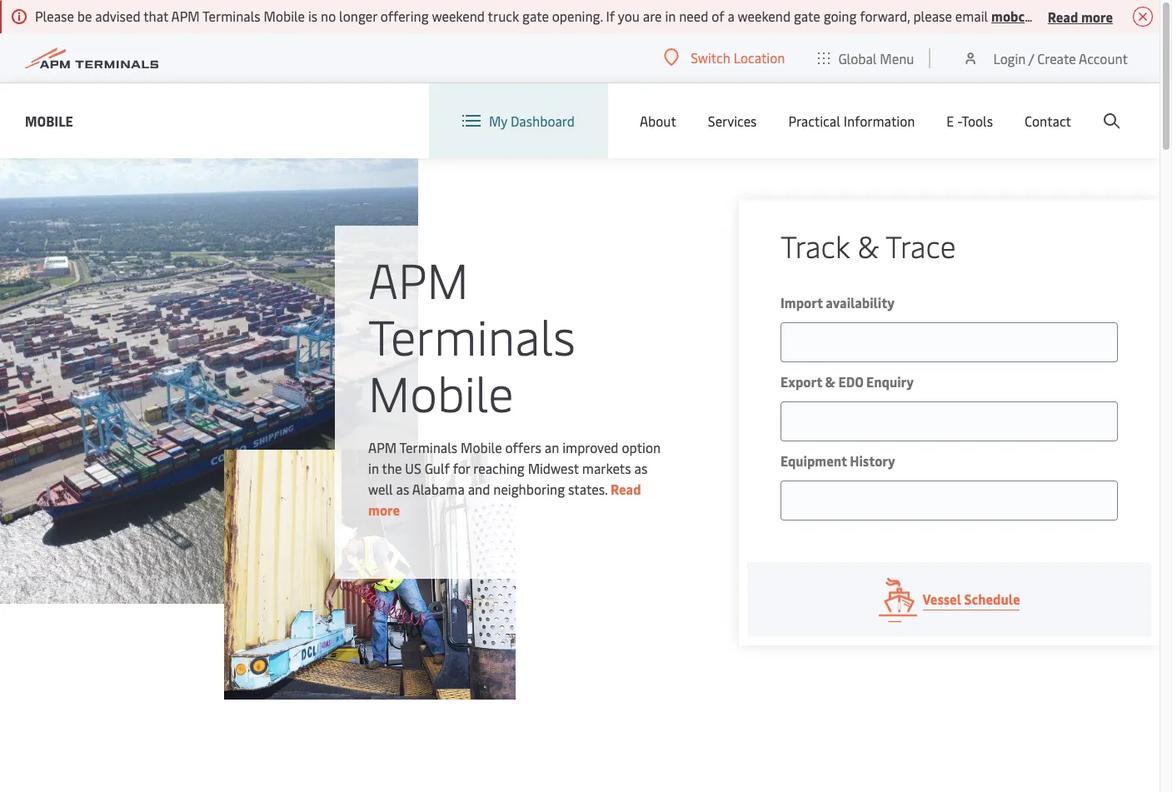 Task type: locate. For each thing, give the bounding box(es) containing it.
& for trace
[[857, 225, 879, 266]]

0 horizontal spatial gate
[[522, 7, 549, 25]]

1 vertical spatial read more
[[368, 479, 641, 519]]

read more button
[[1048, 6, 1113, 27]]

2 vertical spatial terminals
[[399, 438, 458, 456]]

0 horizontal spatial read more
[[368, 479, 641, 519]]

as right well
[[396, 479, 409, 498]]

& left "edo"
[[825, 372, 836, 391]]

& for edo
[[825, 372, 836, 391]]

1 horizontal spatial read
[[1048, 7, 1078, 25]]

export
[[781, 372, 822, 391]]

longer
[[339, 7, 377, 25]]

us
[[405, 459, 421, 477]]

1 horizontal spatial read more
[[1048, 7, 1113, 25]]

0 vertical spatial as
[[634, 459, 648, 477]]

apm terminals mobile
[[368, 245, 575, 424]]

0 horizontal spatial in
[[368, 459, 379, 477]]

more
[[1081, 7, 1113, 25], [368, 500, 400, 519]]

1 vertical spatial in
[[368, 459, 379, 477]]

&
[[857, 225, 879, 266], [825, 372, 836, 391]]

switch location button
[[664, 48, 785, 67]]

1 horizontal spatial weekend
[[738, 7, 791, 25]]

-
[[957, 112, 962, 130]]

terminals
[[202, 7, 260, 25], [368, 302, 575, 368], [399, 438, 458, 456]]

1 vertical spatial terminals
[[368, 302, 575, 368]]

gate
[[522, 7, 549, 25], [794, 7, 820, 25]]

in right are
[[665, 7, 676, 25]]

apm inside the apm terminals mobile
[[368, 245, 469, 311]]

dashboard
[[511, 112, 575, 130]]

1 vertical spatial apm
[[368, 245, 469, 311]]

0 horizontal spatial as
[[396, 479, 409, 498]]

apm terminals mobile offers an improved option in the us gulf for reaching midwest markets as well as alabama and neighboring states.
[[368, 438, 661, 498]]

close alert image
[[1133, 7, 1153, 27]]

mobile inside the apm terminals mobile
[[368, 359, 514, 424]]

weekend
[[432, 7, 485, 25], [738, 7, 791, 25]]

apm
[[171, 7, 200, 25], [368, 245, 469, 311], [368, 438, 397, 456]]

read inside button
[[1048, 7, 1078, 25]]

in
[[665, 7, 676, 25], [368, 459, 379, 477]]

in left the
[[368, 459, 379, 477]]

1 horizontal spatial gate
[[794, 7, 820, 25]]

equipment history
[[781, 452, 895, 470]]

my
[[489, 112, 507, 130]]

read up login / create account
[[1048, 7, 1078, 25]]

read for read more link
[[611, 479, 641, 498]]

/
[[1029, 49, 1034, 67]]

offering
[[380, 7, 429, 25]]

weekend right a
[[738, 7, 791, 25]]

e -tools button
[[947, 83, 993, 158]]

0 vertical spatial more
[[1081, 7, 1113, 25]]

global
[[838, 49, 877, 67]]

please
[[913, 7, 952, 25]]

apm inside apm terminals mobile offers an improved option in the us gulf for reaching midwest markets as well as alabama and neighboring states.
[[368, 438, 397, 456]]

read down "markets"
[[611, 479, 641, 498]]

services
[[708, 112, 757, 130]]

track & trace
[[781, 225, 956, 266]]

more inside button
[[1081, 7, 1113, 25]]

terminals inside apm terminals mobile offers an improved option in the us gulf for reaching midwest markets as well as alabama and neighboring states.
[[399, 438, 458, 456]]

1 gate from the left
[[522, 7, 549, 25]]

0 horizontal spatial &
[[825, 372, 836, 391]]

& left trace
[[857, 225, 879, 266]]

read
[[1048, 7, 1078, 25], [611, 479, 641, 498]]

0 vertical spatial read more
[[1048, 7, 1113, 25]]

1 vertical spatial more
[[368, 500, 400, 519]]

no
[[321, 7, 336, 25]]

more up account
[[1081, 7, 1113, 25]]

1 horizontal spatial more
[[1081, 7, 1113, 25]]

more for read more button
[[1081, 7, 1113, 25]]

you
[[618, 7, 640, 25]]

0 horizontal spatial read
[[611, 479, 641, 498]]

going
[[824, 7, 857, 25]]

gate left going
[[794, 7, 820, 25]]

apm for apm terminals mobile offers an improved option in the us gulf for reaching midwest markets as well as alabama and neighboring states.
[[368, 438, 397, 456]]

xin da yang zhou  docked at apm terminals mobile image
[[0, 158, 418, 604]]

0 vertical spatial read
[[1048, 7, 1078, 25]]

neighboring
[[493, 479, 565, 498]]

0 vertical spatial &
[[857, 225, 879, 266]]

if
[[606, 7, 615, 25]]

2 weekend from the left
[[738, 7, 791, 25]]

practical information
[[788, 112, 915, 130]]

information
[[844, 112, 915, 130]]

login
[[993, 49, 1026, 67]]

1 horizontal spatial in
[[665, 7, 676, 25]]

weekend left 'truck'
[[432, 7, 485, 25]]

as
[[634, 459, 648, 477], [396, 479, 409, 498]]

tools
[[962, 112, 993, 130]]

practical
[[788, 112, 840, 130]]

more down well
[[368, 500, 400, 519]]

opening.
[[552, 7, 603, 25]]

0 horizontal spatial more
[[368, 500, 400, 519]]

more for read more link
[[368, 500, 400, 519]]

gulf
[[425, 459, 450, 477]]

please be advised that apm terminals mobile is no longer offering weekend truck gate opening. if you are in need of a weekend gate going forward, please email mobcs@apmterminals.com to
[[35, 7, 1172, 25]]

track
[[781, 225, 850, 266]]

2 vertical spatial apm
[[368, 438, 397, 456]]

1 horizontal spatial &
[[857, 225, 879, 266]]

about button
[[640, 83, 676, 158]]

global menu button
[[802, 33, 931, 83]]

contact
[[1025, 112, 1071, 130]]

switch
[[691, 48, 730, 67]]

vessel schedule link
[[747, 562, 1151, 637]]

account
[[1079, 49, 1128, 67]]

apm for apm terminals mobile
[[368, 245, 469, 311]]

read more up login / create account
[[1048, 7, 1113, 25]]

as down "option"
[[634, 459, 648, 477]]

0 vertical spatial apm
[[171, 7, 200, 25]]

please
[[35, 7, 74, 25]]

states.
[[568, 479, 607, 498]]

be
[[77, 7, 92, 25]]

0 horizontal spatial weekend
[[432, 7, 485, 25]]

advised
[[95, 7, 140, 25]]

read more
[[1048, 7, 1113, 25], [368, 479, 641, 519]]

truck
[[488, 7, 519, 25]]

gate right 'truck'
[[522, 7, 549, 25]]

need
[[679, 7, 708, 25]]

mobcs@apmterminals.com link
[[991, 7, 1158, 25]]

contact button
[[1025, 83, 1071, 158]]

1 vertical spatial read
[[611, 479, 641, 498]]

1 vertical spatial &
[[825, 372, 836, 391]]

mobile
[[264, 7, 305, 25], [25, 111, 73, 130], [368, 359, 514, 424], [461, 438, 502, 456]]

mobile link
[[25, 110, 73, 131]]

import
[[781, 293, 823, 312]]

read more down reaching
[[368, 479, 641, 519]]



Task type: vqa. For each thing, say whether or not it's contained in the screenshot.
left more
yes



Task type: describe. For each thing, give the bounding box(es) containing it.
offers
[[505, 438, 541, 456]]

2 gate from the left
[[794, 7, 820, 25]]

e -tools
[[947, 112, 993, 130]]

mobile inside apm terminals mobile offers an improved option in the us gulf for reaching midwest markets as well as alabama and neighboring states.
[[461, 438, 502, 456]]

enquiry
[[866, 372, 914, 391]]

vessel schedule
[[923, 590, 1020, 608]]

a
[[728, 7, 735, 25]]

global menu
[[838, 49, 914, 67]]

terminals for apm terminals mobile
[[368, 302, 575, 368]]

menu
[[880, 49, 914, 67]]

mobile secondary image
[[224, 450, 515, 700]]

mobcs@apmterminals.com
[[991, 7, 1158, 25]]

vessel
[[923, 590, 961, 608]]

email
[[955, 7, 988, 25]]

alabama
[[412, 479, 465, 498]]

history
[[850, 452, 895, 470]]

of
[[712, 7, 724, 25]]

read for read more button
[[1048, 7, 1078, 25]]

midwest
[[528, 459, 579, 477]]

1 weekend from the left
[[432, 7, 485, 25]]

forward,
[[860, 7, 910, 25]]

improved
[[562, 438, 619, 456]]

0 vertical spatial in
[[665, 7, 676, 25]]

e
[[947, 112, 954, 130]]

my dashboard
[[489, 112, 575, 130]]

services button
[[708, 83, 757, 158]]

for
[[453, 459, 470, 477]]

trace
[[886, 225, 956, 266]]

to
[[1161, 7, 1172, 25]]

markets
[[582, 459, 631, 477]]

an
[[545, 438, 559, 456]]

1 horizontal spatial as
[[634, 459, 648, 477]]

the
[[382, 459, 402, 477]]

login / create account link
[[963, 33, 1128, 82]]

login / create account
[[993, 49, 1128, 67]]

and
[[468, 479, 490, 498]]

edo
[[838, 372, 863, 391]]

create
[[1037, 49, 1076, 67]]

location
[[734, 48, 785, 67]]

about
[[640, 112, 676, 130]]

terminals for apm terminals mobile offers an improved option in the us gulf for reaching midwest markets as well as alabama and neighboring states.
[[399, 438, 458, 456]]

0 vertical spatial terminals
[[202, 7, 260, 25]]

read more for read more link
[[368, 479, 641, 519]]

schedule
[[964, 590, 1020, 608]]

read more for read more button
[[1048, 7, 1113, 25]]

well
[[368, 479, 393, 498]]

import availability
[[781, 293, 895, 312]]

equipment
[[781, 452, 847, 470]]

reaching
[[473, 459, 525, 477]]

are
[[643, 7, 662, 25]]

1 vertical spatial as
[[396, 479, 409, 498]]

export & edo enquiry
[[781, 372, 914, 391]]

is
[[308, 7, 318, 25]]

practical information button
[[788, 83, 915, 158]]

that
[[143, 7, 168, 25]]

availability
[[826, 293, 895, 312]]

in inside apm terminals mobile offers an improved option in the us gulf for reaching midwest markets as well as alabama and neighboring states.
[[368, 459, 379, 477]]

option
[[622, 438, 661, 456]]

my dashboard button
[[462, 83, 575, 158]]

read more link
[[368, 479, 641, 519]]

switch location
[[691, 48, 785, 67]]



